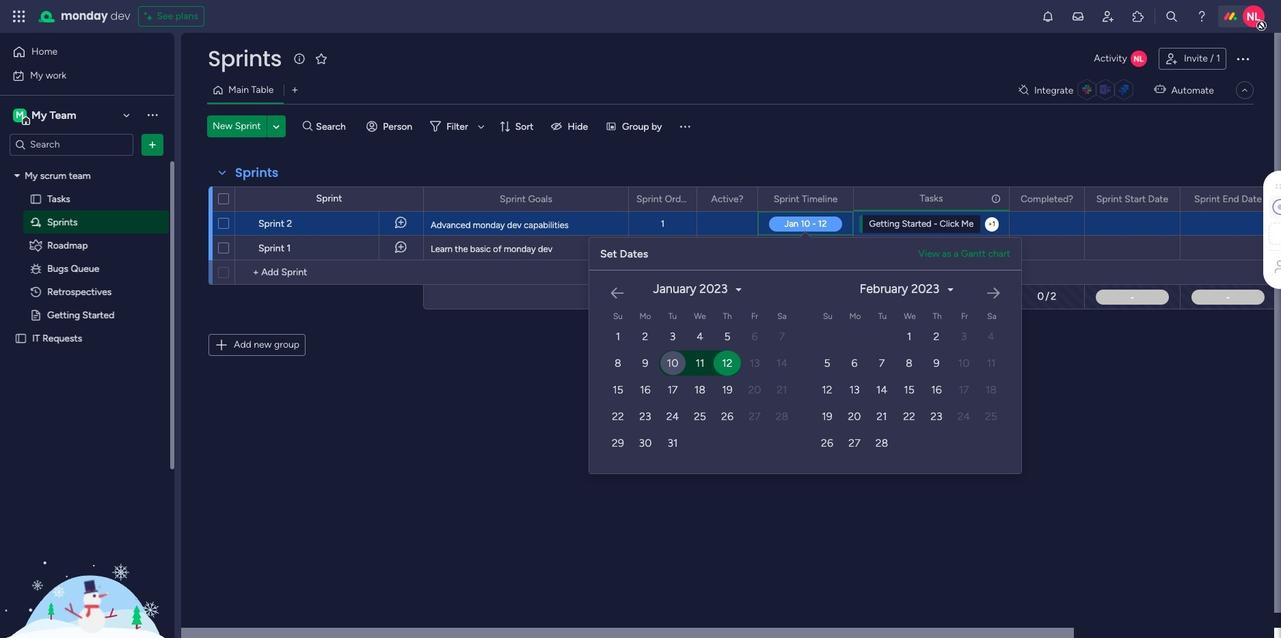 Task type: vqa. For each thing, say whether or not it's contained in the screenshot.
Search in workspace field
yes



Task type: locate. For each thing, give the bounding box(es) containing it.
1 horizontal spatial caret down image
[[948, 285, 953, 294]]

column information image
[[991, 193, 1001, 204]]

dapulse integrations image
[[1018, 85, 1029, 95]]

caret down image
[[14, 171, 20, 180], [948, 285, 953, 294]]

Search field
[[313, 117, 354, 136]]

list box
[[0, 161, 174, 535]]

2 vertical spatial public board image
[[14, 332, 27, 345]]

0 horizontal spatial caret down image
[[14, 171, 20, 180]]

add to favorites image
[[314, 52, 328, 65]]

1 vertical spatial public board image
[[29, 309, 42, 322]]

angle down image
[[273, 121, 280, 132]]

0 vertical spatial caret down image
[[14, 171, 20, 180]]

add view image
[[292, 85, 298, 95]]

+ Add Sprint text field
[[242, 265, 417, 281]]

invite members image
[[1101, 10, 1115, 23]]

None field
[[204, 44, 285, 73], [232, 164, 282, 182], [916, 191, 946, 206], [496, 192, 556, 207], [633, 192, 692, 207], [708, 192, 747, 207], [770, 192, 841, 207], [1017, 192, 1077, 207], [1093, 192, 1172, 207], [1191, 192, 1265, 207], [204, 44, 285, 73], [232, 164, 282, 182], [916, 191, 946, 206], [496, 192, 556, 207], [633, 192, 692, 207], [708, 192, 747, 207], [770, 192, 841, 207], [1017, 192, 1077, 207], [1093, 192, 1172, 207], [1191, 192, 1265, 207]]

region
[[589, 265, 1281, 474]]

option
[[0, 163, 174, 166]]

lottie animation element
[[0, 500, 174, 638]]

public board image
[[29, 192, 42, 205], [29, 309, 42, 322], [14, 332, 27, 345]]

options image
[[146, 138, 159, 151], [677, 188, 687, 211], [738, 188, 748, 211], [1161, 188, 1170, 211], [190, 207, 201, 240], [190, 231, 201, 264]]

menu image
[[678, 120, 692, 133]]

Search in workspace field
[[29, 137, 114, 152]]

options image
[[1235, 51, 1251, 67], [990, 187, 999, 210], [609, 188, 619, 211], [834, 188, 844, 211], [1065, 188, 1075, 211], [1256, 188, 1266, 211]]

my work image
[[12, 69, 25, 82]]



Task type: describe. For each thing, give the bounding box(es) containing it.
workspace image
[[13, 108, 27, 123]]

home image
[[12, 45, 26, 59]]

see plans image
[[145, 8, 157, 25]]

show board description image
[[291, 52, 308, 66]]

arrow down image
[[473, 118, 489, 135]]

caret down image
[[736, 285, 741, 294]]

collapse board header image
[[1239, 85, 1250, 96]]

help image
[[1195, 10, 1209, 23]]

autopilot image
[[1154, 81, 1166, 98]]

search everything image
[[1165, 10, 1178, 23]]

workspace selection element
[[13, 107, 78, 125]]

workspace options image
[[146, 108, 159, 122]]

board activity image
[[1131, 51, 1147, 67]]

1 vertical spatial caret down image
[[948, 285, 953, 294]]

select product image
[[12, 10, 26, 23]]

lottie animation image
[[0, 500, 174, 638]]

notifications image
[[1041, 10, 1055, 23]]

v2 search image
[[303, 119, 313, 134]]

apps image
[[1131, 10, 1145, 23]]

noah lott image
[[1243, 5, 1265, 27]]

inbox image
[[1071, 10, 1085, 23]]

0 vertical spatial public board image
[[29, 192, 42, 205]]



